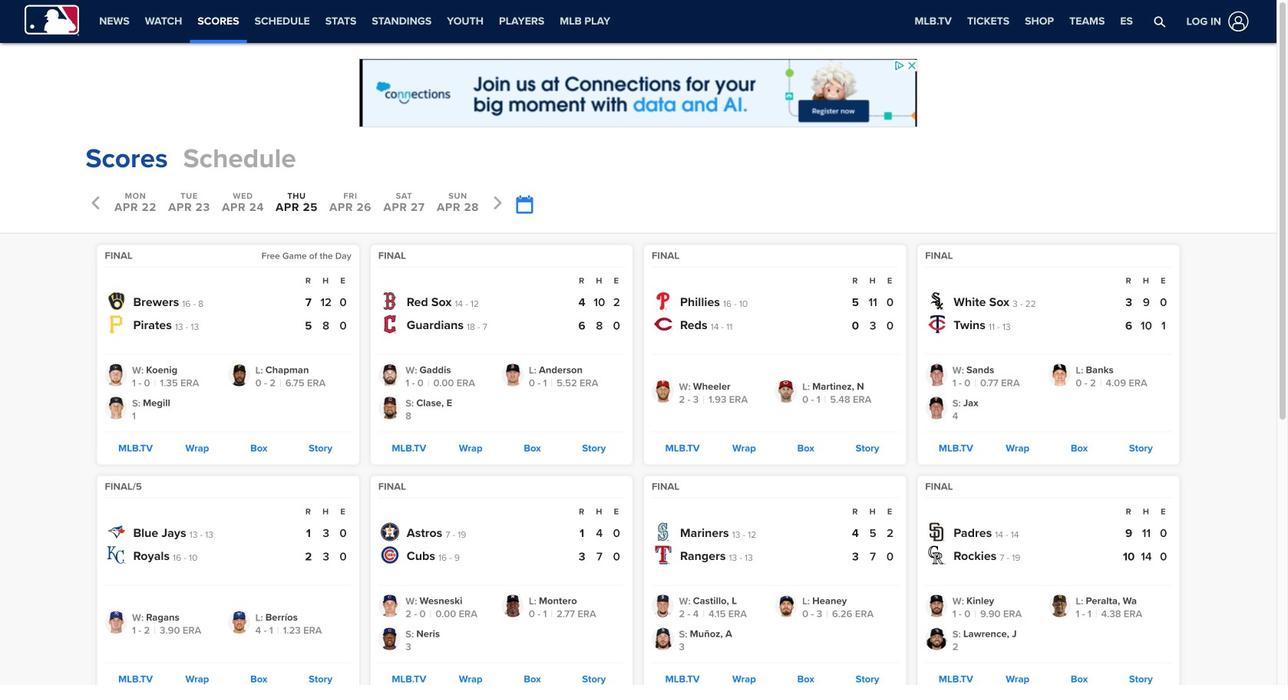 Task type: locate. For each thing, give the bounding box(es) containing it.
gaddis image
[[378, 364, 401, 387]]

reds image
[[654, 315, 673, 334]]

padres image
[[928, 523, 946, 542]]

top navigation menu bar
[[0, 0, 1277, 43]]

peralta, wa image
[[1049, 595, 1071, 618]]

wheeler image
[[652, 381, 674, 403]]

megill image
[[105, 397, 127, 420]]

0 vertical spatial advertisement element
[[359, 58, 918, 127]]

sands image
[[925, 364, 948, 387]]

clase, e image
[[378, 397, 401, 420]]

royals image
[[107, 546, 126, 565]]

wesneski image
[[378, 595, 401, 618]]

brewers image
[[107, 292, 126, 311]]

phillies image
[[654, 292, 673, 311]]

pirates image
[[107, 315, 126, 334]]

secondary navigation element
[[92, 0, 618, 43], [618, 0, 747, 43]]

rockies image
[[928, 546, 946, 565]]

1 secondary navigation element from the left
[[92, 0, 618, 43]]

advertisement element
[[359, 58, 918, 127], [961, 140, 1191, 178]]

None text field
[[516, 195, 532, 215]]

koenig image
[[105, 364, 127, 387]]

tertiary navigation element
[[907, 0, 1141, 43]]

1 horizontal spatial advertisement element
[[961, 140, 1191, 178]]



Task type: describe. For each thing, give the bounding box(es) containing it.
2 secondary navigation element from the left
[[618, 0, 747, 43]]

muñoz, a image
[[652, 628, 674, 651]]

chapman image
[[228, 364, 250, 387]]

heaney image
[[775, 595, 797, 618]]

berríos image
[[228, 612, 250, 634]]

montero image
[[502, 595, 524, 618]]

twins image
[[928, 315, 946, 334]]

banks image
[[1049, 364, 1071, 387]]

major league baseball image
[[25, 5, 79, 36]]

guardians image
[[381, 315, 399, 334]]

neris image
[[378, 628, 401, 651]]

jax image
[[925, 397, 948, 420]]

lawrence, j image
[[925, 628, 948, 651]]

blue jays image
[[107, 523, 126, 542]]

1 vertical spatial advertisement element
[[961, 140, 1191, 178]]

white sox image
[[928, 292, 946, 311]]

ragans image
[[105, 612, 127, 634]]

rangers image
[[654, 546, 673, 565]]

kinley image
[[925, 595, 948, 618]]

martinez, n image
[[775, 381, 797, 403]]

mariners image
[[654, 523, 673, 542]]

cubs image
[[381, 546, 399, 565]]

0 horizontal spatial advertisement element
[[359, 58, 918, 127]]

red sox image
[[381, 292, 399, 311]]

anderson image
[[502, 364, 524, 387]]

astros image
[[381, 523, 399, 542]]

castillo, l image
[[652, 595, 674, 618]]



Task type: vqa. For each thing, say whether or not it's contained in the screenshot.
rightmost work
no



